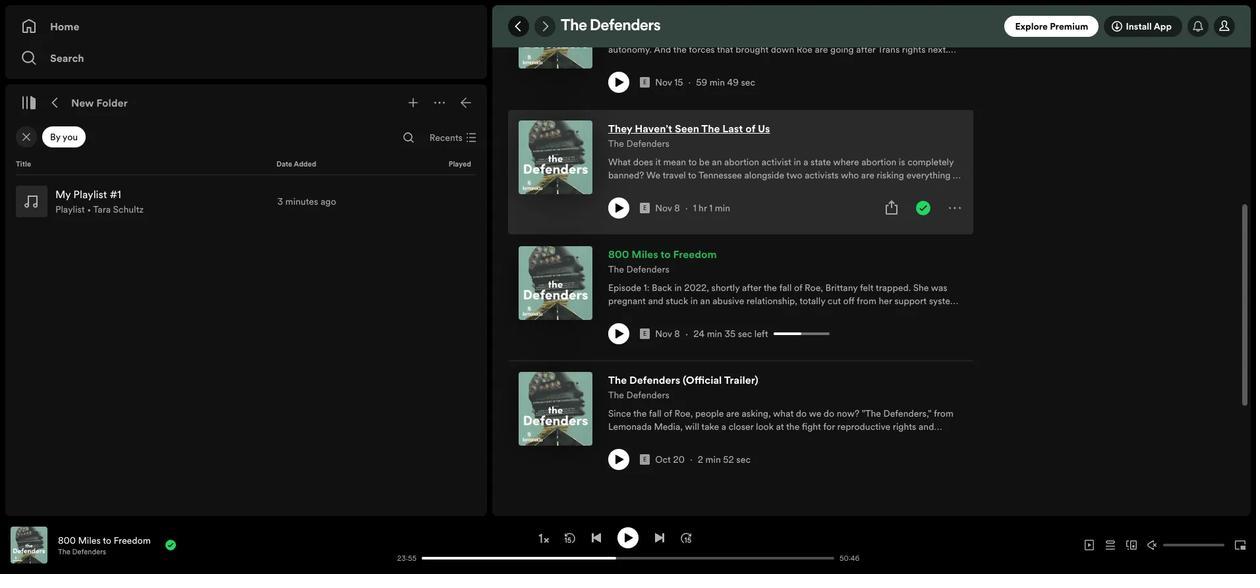 Task type: locate. For each thing, give the bounding box(es) containing it.
24
[[693, 328, 705, 341]]

800
[[608, 247, 629, 262], [58, 534, 76, 547]]

explicit element left hr
[[640, 203, 650, 214]]

next image
[[654, 533, 665, 543]]

e for miles
[[643, 330, 647, 338]]

e left nov 15
[[643, 78, 647, 86]]

nov left hr
[[655, 202, 672, 215]]

connect to a device image
[[1126, 540, 1137, 551]]

the
[[608, 11, 624, 24], [561, 18, 587, 34], [701, 121, 720, 136], [608, 137, 624, 150], [608, 263, 624, 276], [608, 373, 627, 388], [608, 389, 624, 402], [58, 547, 70, 557]]

nov 8 left hr
[[655, 202, 680, 215]]

1 vertical spatial freedom
[[114, 534, 151, 547]]

explicit element left oct
[[640, 455, 650, 465]]

0 vertical spatial sec
[[741, 76, 755, 89]]

haven't
[[635, 121, 672, 136]]

0 horizontal spatial 800 miles to freedom link
[[58, 534, 151, 547]]

3 e from the top
[[643, 330, 647, 338]]

0 horizontal spatial 1
[[693, 202, 696, 215]]

2 min 52 sec
[[698, 453, 751, 467]]

1 vertical spatial 800 miles to freedom link
[[58, 534, 151, 547]]

None search field
[[398, 127, 419, 148]]

us
[[758, 121, 770, 136]]

the defenders (official trailer) the defenders
[[608, 373, 758, 402]]

2 1 from the left
[[709, 202, 713, 215]]

tara
[[93, 203, 111, 216]]

1 horizontal spatial miles
[[632, 247, 658, 262]]

0 vertical spatial nov 8
[[655, 202, 680, 215]]

1
[[693, 202, 696, 215], [709, 202, 713, 215]]

800 miles to freedom the defenders inside now playing: 800 miles to freedom by the defenders footer
[[58, 534, 151, 557]]

1 explicit element from the top
[[640, 77, 650, 88]]

min right the 2
[[706, 453, 721, 467]]

miles inside footer
[[78, 534, 101, 547]]

1 vertical spatial sec
[[738, 328, 752, 341]]

group containing playlist
[[11, 181, 482, 223]]

2 nov 8 from the top
[[655, 328, 680, 341]]

4 e from the top
[[643, 456, 647, 464]]

2 nov from the top
[[655, 202, 672, 215]]

3 nov from the top
[[655, 328, 672, 341]]

1 horizontal spatial 800 miles to freedom the defenders
[[608, 247, 717, 276]]

playlist • tara schultz
[[55, 203, 144, 216]]

800 miles to freedom link
[[608, 246, 717, 262], [58, 534, 151, 547]]

0 vertical spatial 800
[[608, 247, 629, 262]]

1 hr 1 min
[[693, 202, 730, 215]]

previous image
[[591, 533, 602, 543]]

none search field inside main element
[[398, 127, 419, 148]]

8
[[674, 202, 680, 215], [674, 328, 680, 341]]

8 for seen
[[674, 202, 680, 215]]

to inside now playing: 800 miles to freedom by the defenders footer
[[103, 534, 111, 547]]

800 miles to freedom the defenders
[[608, 247, 717, 276], [58, 534, 151, 557]]

clear filters image
[[21, 132, 32, 142]]

800 miles to freedom link for the defenders link in the footer
[[58, 534, 151, 547]]

8 left "24"
[[674, 328, 680, 341]]

the inside top bar and user menu 'element'
[[561, 18, 587, 34]]

sec right 52
[[736, 453, 751, 467]]

of
[[746, 121, 755, 136]]

min
[[710, 76, 725, 89], [715, 202, 730, 215], [707, 328, 722, 341], [706, 453, 721, 467]]

2 e from the top
[[643, 204, 647, 212]]

23:55
[[397, 554, 417, 564]]

15
[[674, 76, 683, 89]]

top bar and user menu element
[[492, 5, 1251, 47]]

1 left hr
[[693, 202, 696, 215]]

1 nov 8 from the top
[[655, 202, 680, 215]]

min for 35
[[707, 328, 722, 341]]

the defenders (official trailer) link
[[608, 372, 758, 388]]

oct
[[655, 453, 671, 467]]

2
[[698, 453, 703, 467]]

the inside footer
[[58, 547, 70, 557]]

20
[[673, 453, 685, 467]]

group inside main element
[[11, 181, 482, 223]]

59
[[696, 76, 707, 89]]

nov 8
[[655, 202, 680, 215], [655, 328, 680, 341]]

1 horizontal spatial to
[[661, 247, 671, 262]]

install app link
[[1104, 16, 1182, 37]]

0 horizontal spatial 800
[[58, 534, 76, 547]]

1 vertical spatial to
[[103, 534, 111, 547]]

2 vertical spatial nov
[[655, 328, 672, 341]]

0 horizontal spatial freedom
[[114, 534, 151, 547]]

explore
[[1015, 20, 1048, 33]]

the defenders link for they haven't seen the last of us
[[608, 136, 670, 150]]

1 horizontal spatial freedom
[[673, 247, 717, 262]]

explicit element for haven't
[[640, 203, 650, 214]]

nov
[[655, 76, 672, 89], [655, 202, 672, 215], [655, 328, 672, 341]]

explicit element left nov 15
[[640, 77, 650, 88]]

24 min 35 sec left
[[693, 328, 768, 341]]

to
[[661, 247, 671, 262], [103, 534, 111, 547]]

4 explicit element from the top
[[640, 455, 650, 465]]

min for 52
[[706, 453, 721, 467]]

800 miles to freedom image
[[519, 246, 593, 320]]

left
[[754, 328, 768, 341]]

title
[[16, 159, 31, 169]]

1 vertical spatial nov 8
[[655, 328, 680, 341]]

0 vertical spatial 800 miles to freedom the defenders
[[608, 247, 717, 276]]

800 miles to freedom link inside footer
[[58, 534, 151, 547]]

By you checkbox
[[42, 127, 86, 148]]

volume off image
[[1147, 540, 1158, 551]]

min for 49
[[710, 76, 725, 89]]

sec right 35
[[738, 328, 752, 341]]

0 vertical spatial 800 miles to freedom link
[[608, 246, 717, 262]]

sec right 49
[[741, 76, 755, 89]]

freedom
[[673, 247, 717, 262], [114, 534, 151, 547]]

1 vertical spatial 8
[[674, 328, 680, 341]]

2 8 from the top
[[674, 328, 680, 341]]

e left oct
[[643, 456, 647, 464]]

explicit element for defenders
[[640, 455, 650, 465]]

min left 35
[[707, 328, 722, 341]]

e left "24"
[[643, 330, 647, 338]]

search link
[[21, 45, 471, 71]]

the defenders
[[608, 11, 670, 24], [561, 18, 661, 34]]

2 vertical spatial sec
[[736, 453, 751, 467]]

3 explicit element from the top
[[640, 329, 650, 339]]

0 vertical spatial 8
[[674, 202, 680, 215]]

explore premium
[[1015, 20, 1088, 33]]

group
[[11, 181, 482, 223]]

1 right hr
[[709, 202, 713, 215]]

8 for to
[[674, 328, 680, 341]]

0 vertical spatial miles
[[632, 247, 658, 262]]

min right 59
[[710, 76, 725, 89]]

trailer)
[[724, 373, 758, 388]]

the defenders link for 800 miles to freedom
[[608, 262, 670, 276]]

1 vertical spatial nov
[[655, 202, 672, 215]]

install app
[[1126, 20, 1172, 33]]

nov left 15
[[655, 76, 672, 89]]

1 8 from the top
[[674, 202, 680, 215]]

1 horizontal spatial 800 miles to freedom link
[[608, 246, 717, 262]]

0 horizontal spatial 800 miles to freedom the defenders
[[58, 534, 151, 557]]

1 vertical spatial miles
[[78, 534, 101, 547]]

explore premium button
[[1005, 16, 1099, 37]]

last
[[723, 121, 743, 136]]

defenders
[[626, 11, 670, 24], [590, 18, 661, 34], [626, 137, 670, 150], [626, 263, 670, 276], [629, 373, 680, 388], [626, 389, 670, 402], [72, 547, 106, 557]]

1 vertical spatial 800 miles to freedom the defenders
[[58, 534, 151, 557]]

by
[[50, 130, 60, 144]]

8 left hr
[[674, 202, 680, 215]]

e left hr
[[643, 204, 647, 212]]

sec
[[741, 76, 755, 89], [738, 328, 752, 341], [736, 453, 751, 467]]

0 vertical spatial nov
[[655, 76, 672, 89]]

change speed image
[[537, 532, 550, 546]]

2 explicit element from the top
[[640, 203, 650, 214]]

freedom inside footer
[[114, 534, 151, 547]]

explicit element left "24"
[[640, 329, 650, 339]]

59 min 49 sec
[[696, 76, 755, 89]]

explicit element for miles
[[640, 329, 650, 339]]

date added
[[276, 159, 316, 169]]

nov 15
[[655, 76, 683, 89]]

0 vertical spatial freedom
[[673, 247, 717, 262]]

nov left "24"
[[655, 328, 672, 341]]

1 vertical spatial 800
[[58, 534, 76, 547]]

e for haven't
[[643, 204, 647, 212]]

0 horizontal spatial miles
[[78, 534, 101, 547]]

0 horizontal spatial to
[[103, 534, 111, 547]]

explicit element
[[640, 77, 650, 88], [640, 203, 650, 214], [640, 329, 650, 339], [640, 455, 650, 465]]

e
[[643, 78, 647, 86], [643, 204, 647, 212], [643, 330, 647, 338], [643, 456, 647, 464]]

nov 8 for seen
[[655, 202, 680, 215]]

sec for trailer)
[[736, 453, 751, 467]]

nov 8 left "24"
[[655, 328, 680, 341]]

the defenders link
[[608, 11, 670, 24], [608, 136, 670, 150], [608, 262, 670, 276], [608, 388, 670, 402], [58, 547, 106, 557]]

35
[[725, 328, 736, 341]]

they
[[608, 121, 632, 136]]

miles
[[632, 247, 658, 262], [78, 534, 101, 547]]

50:46
[[840, 554, 860, 564]]

1 horizontal spatial 1
[[709, 202, 713, 215]]

premium
[[1050, 20, 1088, 33]]



Task type: describe. For each thing, give the bounding box(es) containing it.
schultz
[[113, 203, 144, 216]]

search
[[50, 51, 84, 65]]

playlist
[[55, 203, 85, 216]]

the defenders (official trailer) image
[[519, 372, 593, 446]]

new folder
[[71, 96, 128, 110]]

now playing view image
[[31, 533, 42, 544]]

800 miles to freedom link for the defenders link associated with 800 miles to freedom
[[608, 246, 717, 262]]

52
[[723, 453, 734, 467]]

what's new image
[[1193, 21, 1203, 32]]

800 miles to freedom the defenders for the defenders link associated with 800 miles to freedom
[[608, 247, 717, 276]]

you
[[63, 130, 78, 144]]

the defenders inside top bar and user menu 'element'
[[561, 18, 661, 34]]

search in your library image
[[403, 132, 414, 143]]

date
[[276, 159, 292, 169]]

go back image
[[513, 21, 524, 32]]

49
[[727, 76, 739, 89]]

0 vertical spatial to
[[661, 247, 671, 262]]

Recents, List view field
[[419, 127, 484, 148]]

skip forward 15 seconds image
[[681, 533, 691, 543]]

play image
[[623, 533, 633, 543]]

the defenders link inside footer
[[58, 547, 106, 557]]

defenders inside they haven't seen the last of us the defenders
[[626, 137, 670, 150]]

nov for haven't
[[655, 202, 672, 215]]

now playing: 800 miles to freedom by the defenders footer
[[11, 527, 379, 564]]

800 miles to freedom the defenders for the defenders link in the footer
[[58, 534, 151, 557]]

hr
[[699, 202, 707, 215]]

seen
[[675, 121, 699, 136]]

they haven't seen the last of us link
[[608, 121, 770, 136]]

nov for miles
[[655, 328, 672, 341]]

app
[[1154, 20, 1172, 33]]

1 1 from the left
[[693, 202, 696, 215]]

1 nov from the top
[[655, 76, 672, 89]]

added
[[294, 159, 316, 169]]

player controls element
[[204, 528, 866, 564]]

new
[[71, 96, 94, 110]]

defenders inside top bar and user menu 'element'
[[590, 18, 661, 34]]

•
[[87, 203, 91, 216]]

by you
[[50, 130, 78, 144]]

main element
[[5, 5, 487, 517]]

joy is resistance image
[[519, 0, 593, 69]]

e for defenders
[[643, 456, 647, 464]]

folder
[[96, 96, 128, 110]]

skip back 15 seconds image
[[565, 533, 575, 543]]

home
[[50, 19, 79, 34]]

recents
[[430, 131, 463, 144]]

install
[[1126, 20, 1152, 33]]

played
[[449, 159, 471, 169]]

800 inside footer
[[58, 534, 76, 547]]

sec for freedom
[[738, 328, 752, 341]]

new folder button
[[69, 92, 130, 113]]

nov 8 for to
[[655, 328, 680, 341]]

they haven't seen the last of us image
[[519, 121, 593, 194]]

min right hr
[[715, 202, 730, 215]]

oct 20
[[655, 453, 685, 467]]

they haven't seen the last of us the defenders
[[608, 121, 770, 150]]

the defenders link for the defenders (official trailer)
[[608, 388, 670, 402]]

1 horizontal spatial 800
[[608, 247, 629, 262]]

go forward image
[[540, 21, 550, 32]]

1 e from the top
[[643, 78, 647, 86]]

(official
[[683, 373, 722, 388]]

home link
[[21, 13, 471, 40]]

defenders inside now playing: 800 miles to freedom by the defenders footer
[[72, 547, 106, 557]]



Task type: vqa. For each thing, say whether or not it's contained in the screenshot.
'search field' at the top of page
yes



